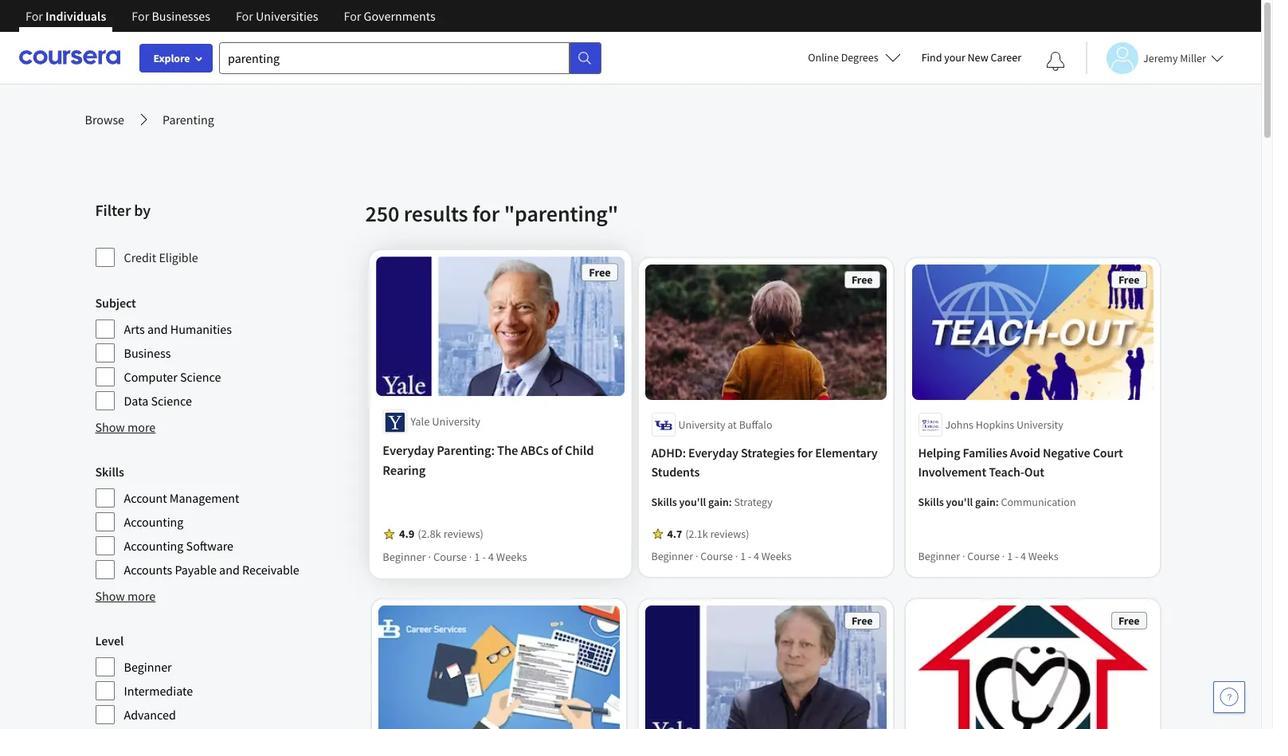 Task type: vqa. For each thing, say whether or not it's contained in the screenshot.
Privacy link
no



Task type: describe. For each thing, give the bounding box(es) containing it.
you'll for involvement
[[946, 495, 973, 510]]

governments
[[364, 8, 436, 24]]

subject group
[[95, 293, 356, 411]]

find
[[922, 50, 942, 65]]

beginner · course · 1 - 4 weeks for (2.1k reviews)
[[651, 549, 792, 564]]

strategy
[[734, 495, 773, 510]]

course for (2.1k reviews)
[[701, 549, 733, 564]]

"parenting"
[[504, 199, 619, 228]]

science for data science
[[151, 393, 192, 409]]

more for accounts
[[128, 588, 156, 604]]

helping families avoid negative court involvement teach-out
[[918, 445, 1124, 480]]

skills for skills
[[95, 464, 124, 480]]

2 horizontal spatial 4
[[1021, 549, 1026, 564]]

0 horizontal spatial university
[[432, 415, 480, 429]]

- for (2.1k reviews)
[[748, 549, 752, 564]]

explore button
[[139, 44, 213, 73]]

show more for accounts payable and receivable
[[95, 588, 156, 604]]

everyday parenting: the abcs of child rearing link
[[382, 441, 618, 480]]

miller
[[1180, 51, 1206, 65]]

jeremy miller button
[[1086, 42, 1224, 74]]

by
[[134, 200, 151, 220]]

skills you'll gain : strategy
[[651, 495, 773, 510]]

more for data
[[128, 419, 156, 435]]

of
[[551, 443, 562, 459]]

and inside skills group
[[219, 562, 240, 578]]

: for students
[[729, 495, 732, 510]]

rearing
[[382, 462, 425, 479]]

arts
[[124, 321, 145, 337]]

individuals
[[45, 8, 106, 24]]

4 for (2.1k reviews)
[[754, 549, 759, 564]]

parenting
[[163, 112, 214, 128]]

businesses
[[152, 8, 210, 24]]

students
[[651, 464, 700, 480]]

1 horizontal spatial university
[[679, 418, 726, 432]]

filter by
[[95, 200, 151, 220]]

1 for 4.9 (2.8k reviews)
[[474, 550, 480, 565]]

4.9 (2.8k reviews)
[[399, 527, 483, 542]]

teach-
[[989, 464, 1025, 480]]

johns hopkins university
[[946, 418, 1064, 432]]

arts and humanities
[[124, 321, 232, 337]]

new
[[968, 50, 989, 65]]

subject
[[95, 295, 136, 311]]

accounting for accounting software
[[124, 538, 184, 554]]

online
[[808, 50, 839, 65]]

0 horizontal spatial for
[[473, 199, 500, 228]]

career
[[991, 50, 1022, 65]]

2 horizontal spatial weeks
[[1029, 549, 1059, 564]]

data
[[124, 393, 148, 409]]

advanced
[[124, 707, 176, 723]]

families
[[963, 445, 1008, 461]]

credit
[[124, 249, 156, 265]]

- for (2.8k reviews)
[[482, 550, 486, 565]]

show more button for accounts
[[95, 587, 156, 606]]

What do you want to learn? text field
[[219, 42, 570, 74]]

at
[[728, 418, 737, 432]]

find your new career link
[[914, 48, 1030, 68]]

intermediate
[[124, 683, 193, 699]]

4 for (2.8k reviews)
[[488, 550, 494, 565]]

child
[[565, 443, 594, 459]]

johns
[[946, 418, 974, 432]]

involvement
[[918, 464, 987, 480]]

for for governments
[[344, 8, 361, 24]]

abcs
[[520, 443, 548, 459]]

browse link
[[85, 110, 124, 129]]

2 horizontal spatial course
[[968, 549, 1000, 564]]

for for businesses
[[132, 8, 149, 24]]

account management
[[124, 490, 239, 506]]

beginner down 4.7
[[651, 549, 693, 564]]

1 for 4.7 (2.1k reviews)
[[740, 549, 746, 564]]

helping
[[918, 445, 961, 461]]

reviews) for (2.8k reviews)
[[443, 527, 483, 542]]

science for computer science
[[180, 369, 221, 385]]

level group
[[95, 631, 356, 729]]

beginner down 4.9
[[382, 550, 426, 565]]

for individuals
[[26, 8, 106, 24]]

skills for skills you'll gain : communication
[[918, 495, 944, 510]]

accounting software
[[124, 538, 234, 554]]

(2.8k
[[417, 527, 441, 542]]

management
[[170, 490, 239, 506]]

online degrees button
[[796, 40, 914, 75]]

4.7 (2.1k reviews)
[[667, 527, 749, 541]]

level
[[95, 633, 124, 649]]

university at buffalo
[[679, 418, 773, 432]]

negative
[[1043, 445, 1091, 461]]

4.9
[[399, 527, 414, 542]]

avoid
[[1010, 445, 1041, 461]]

and inside subject group
[[147, 321, 168, 337]]

weeks for (2.1k reviews)
[[762, 549, 792, 564]]

strategies
[[741, 445, 795, 461]]

court
[[1093, 445, 1124, 461]]



Task type: locate. For each thing, give the bounding box(es) containing it.
accounting down account
[[124, 514, 184, 530]]

1 vertical spatial science
[[151, 393, 192, 409]]

1 show more button from the top
[[95, 418, 156, 437]]

you'll
[[679, 495, 706, 510], [946, 495, 973, 510]]

you'll for students
[[679, 495, 706, 510]]

show for data
[[95, 419, 125, 435]]

1 horizontal spatial beginner · course · 1 - 4 weeks
[[651, 549, 792, 564]]

for inside adhd: everyday strategies for elementary students
[[797, 445, 813, 461]]

more down "data"
[[128, 419, 156, 435]]

accounting for accounting
[[124, 514, 184, 530]]

hopkins
[[976, 418, 1015, 432]]

for left the individuals
[[26, 8, 43, 24]]

communication
[[1001, 495, 1076, 510]]

for
[[473, 199, 500, 228], [797, 445, 813, 461]]

1 more from the top
[[128, 419, 156, 435]]

0 horizontal spatial 4
[[488, 550, 494, 565]]

yale
[[410, 415, 429, 429]]

for for universities
[[236, 8, 253, 24]]

everyday up rearing
[[382, 443, 434, 459]]

1 horizontal spatial :
[[996, 495, 999, 510]]

beginner · course · 1 - 4 weeks
[[651, 549, 792, 564], [918, 549, 1059, 564], [382, 550, 527, 565]]

1 vertical spatial more
[[128, 588, 156, 604]]

show up level at the bottom left of the page
[[95, 588, 125, 604]]

eligible
[[159, 249, 198, 265]]

credit eligible
[[124, 249, 198, 265]]

browse
[[85, 112, 124, 128]]

0 horizontal spatial reviews)
[[443, 527, 483, 542]]

0 vertical spatial show more button
[[95, 418, 156, 437]]

skills group
[[95, 462, 356, 580]]

for governments
[[344, 8, 436, 24]]

2 horizontal spatial skills
[[918, 495, 944, 510]]

: down teach-
[[996, 495, 999, 510]]

gain up 4.7 (2.1k reviews)
[[709, 495, 729, 510]]

for left businesses
[[132, 8, 149, 24]]

2 horizontal spatial university
[[1017, 418, 1064, 432]]

2 gain from the left
[[976, 495, 996, 510]]

for right strategies
[[797, 445, 813, 461]]

for
[[26, 8, 43, 24], [132, 8, 149, 24], [236, 8, 253, 24], [344, 8, 361, 24]]

weeks
[[762, 549, 792, 564], [1029, 549, 1059, 564], [496, 550, 527, 565]]

2 horizontal spatial -
[[1015, 549, 1019, 564]]

4.7
[[667, 527, 682, 541]]

data science
[[124, 393, 192, 409]]

beginner down skills you'll gain : communication at bottom right
[[918, 549, 960, 564]]

and right arts
[[147, 321, 168, 337]]

gain for involvement
[[976, 495, 996, 510]]

show more button for data
[[95, 418, 156, 437]]

0 vertical spatial for
[[473, 199, 500, 228]]

2 show from the top
[[95, 588, 125, 604]]

science down "computer science"
[[151, 393, 192, 409]]

0 horizontal spatial :
[[729, 495, 732, 510]]

0 vertical spatial show
[[95, 419, 125, 435]]

0 horizontal spatial weeks
[[496, 550, 527, 565]]

1 down 4.7 (2.1k reviews)
[[740, 549, 746, 564]]

0 vertical spatial and
[[147, 321, 168, 337]]

beginner up intermediate
[[124, 659, 172, 675]]

elementary
[[815, 445, 878, 461]]

2 : from the left
[[996, 495, 999, 510]]

1 horizontal spatial for
[[797, 445, 813, 461]]

(2.1k
[[686, 527, 708, 541]]

show more button down accounts
[[95, 587, 156, 606]]

receivable
[[242, 562, 299, 578]]

course for (2.8k reviews)
[[433, 550, 467, 565]]

free
[[589, 265, 611, 280], [852, 273, 873, 287], [1119, 273, 1140, 287], [852, 614, 873, 628], [1119, 614, 1140, 628]]

gain for students
[[709, 495, 729, 510]]

business
[[124, 345, 171, 361]]

2 accounting from the top
[[124, 538, 184, 554]]

2 more from the top
[[128, 588, 156, 604]]

everyday inside adhd: everyday strategies for elementary students
[[689, 445, 739, 461]]

you'll down involvement
[[946, 495, 973, 510]]

filter
[[95, 200, 131, 220]]

explore
[[153, 51, 190, 65]]

1 horizontal spatial reviews)
[[711, 527, 749, 541]]

yale university
[[410, 415, 480, 429]]

course down skills you'll gain : communication at bottom right
[[968, 549, 1000, 564]]

beginner inside the level group
[[124, 659, 172, 675]]

-
[[748, 549, 752, 564], [1015, 549, 1019, 564], [482, 550, 486, 565]]

show more down accounts
[[95, 588, 156, 604]]

the
[[497, 443, 518, 459]]

humanities
[[170, 321, 232, 337]]

1 gain from the left
[[709, 495, 729, 510]]

1 horizontal spatial everyday
[[689, 445, 739, 461]]

coursera image
[[19, 45, 120, 70]]

everyday inside everyday parenting: the abcs of child rearing
[[382, 443, 434, 459]]

- down 4.9 (2.8k reviews) at bottom left
[[482, 550, 486, 565]]

everyday
[[382, 443, 434, 459], [689, 445, 739, 461]]

0 horizontal spatial gain
[[709, 495, 729, 510]]

2 show more from the top
[[95, 588, 156, 604]]

buffalo
[[739, 418, 773, 432]]

1 horizontal spatial course
[[701, 549, 733, 564]]

1 vertical spatial show more
[[95, 588, 156, 604]]

1 horizontal spatial weeks
[[762, 549, 792, 564]]

1 show more from the top
[[95, 419, 156, 435]]

payable
[[175, 562, 217, 578]]

beginner · course · 1 - 4 weeks for (2.8k reviews)
[[382, 550, 527, 565]]

0 horizontal spatial you'll
[[679, 495, 706, 510]]

accounting up accounts
[[124, 538, 184, 554]]

your
[[945, 50, 966, 65]]

1 vertical spatial show
[[95, 588, 125, 604]]

weeks for (2.8k reviews)
[[496, 550, 527, 565]]

computer
[[124, 369, 178, 385]]

0 horizontal spatial and
[[147, 321, 168, 337]]

results
[[404, 199, 468, 228]]

and
[[147, 321, 168, 337], [219, 562, 240, 578]]

course down 4.7 (2.1k reviews)
[[701, 549, 733, 564]]

0 horizontal spatial beginner · course · 1 - 4 weeks
[[382, 550, 527, 565]]

beginner · course · 1 - 4 weeks down 4.7 (2.1k reviews)
[[651, 549, 792, 564]]

beginner
[[651, 549, 693, 564], [918, 549, 960, 564], [382, 550, 426, 565], [124, 659, 172, 675]]

out
[[1025, 464, 1045, 480]]

for universities
[[236, 8, 318, 24]]

skills up account
[[95, 464, 124, 480]]

universities
[[256, 8, 318, 24]]

you'll up (2.1k
[[679, 495, 706, 510]]

0 horizontal spatial -
[[482, 550, 486, 565]]

1 vertical spatial and
[[219, 562, 240, 578]]

0 vertical spatial accounting
[[124, 514, 184, 530]]

banner navigation
[[13, 0, 448, 44]]

university left at
[[679, 418, 726, 432]]

adhd: everyday strategies for elementary students
[[651, 445, 878, 480]]

2 for from the left
[[132, 8, 149, 24]]

help center image
[[1220, 688, 1239, 707]]

show for accounts
[[95, 588, 125, 604]]

1 down skills you'll gain : communication at bottom right
[[1007, 549, 1013, 564]]

1 you'll from the left
[[679, 495, 706, 510]]

gain down teach-
[[976, 495, 996, 510]]

- down skills you'll gain : communication at bottom right
[[1015, 549, 1019, 564]]

0 horizontal spatial skills
[[95, 464, 124, 480]]

: for involvement
[[996, 495, 999, 510]]

beginner · course · 1 - 4 weeks down skills you'll gain : communication at bottom right
[[918, 549, 1059, 564]]

reviews) for (2.1k reviews)
[[711, 527, 749, 541]]

show notifications image
[[1046, 52, 1065, 71]]

1 show from the top
[[95, 419, 125, 435]]

reviews)
[[443, 527, 483, 542], [711, 527, 749, 541]]

1 horizontal spatial -
[[748, 549, 752, 564]]

computer science
[[124, 369, 221, 385]]

adhd:
[[651, 445, 686, 461]]

software
[[186, 538, 234, 554]]

1 vertical spatial for
[[797, 445, 813, 461]]

0 vertical spatial show more
[[95, 419, 156, 435]]

1 horizontal spatial 1
[[740, 549, 746, 564]]

beginner · course · 1 - 4 weeks down 4.9 (2.8k reviews) at bottom left
[[382, 550, 527, 565]]

for for individuals
[[26, 8, 43, 24]]

account
[[124, 490, 167, 506]]

free for court
[[1119, 273, 1140, 287]]

1 accounting from the top
[[124, 514, 184, 530]]

science down "humanities"
[[180, 369, 221, 385]]

reviews) right the '(2.8k'
[[443, 527, 483, 542]]

reviews) right (2.1k
[[711, 527, 749, 541]]

show down "data"
[[95, 419, 125, 435]]

1
[[740, 549, 746, 564], [1007, 549, 1013, 564], [474, 550, 480, 565]]

jeremy
[[1144, 51, 1178, 65]]

online degrees
[[808, 50, 879, 65]]

for left universities
[[236, 8, 253, 24]]

1 down 4.9 (2.8k reviews) at bottom left
[[474, 550, 480, 565]]

0 horizontal spatial 1
[[474, 550, 480, 565]]

jeremy miller
[[1144, 51, 1206, 65]]

free for of
[[589, 265, 611, 280]]

1 horizontal spatial and
[[219, 562, 240, 578]]

show more for data science
[[95, 419, 156, 435]]

2 reviews) from the left
[[711, 527, 749, 541]]

free for elementary
[[852, 273, 873, 287]]

- down 4.7 (2.1k reviews)
[[748, 549, 752, 564]]

skills for skills you'll gain : strategy
[[651, 495, 677, 510]]

show more button down "data"
[[95, 418, 156, 437]]

1 vertical spatial accounting
[[124, 538, 184, 554]]

for businesses
[[132, 8, 210, 24]]

·
[[696, 549, 698, 564], [735, 549, 738, 564], [963, 549, 965, 564], [1002, 549, 1005, 564], [428, 550, 431, 565], [469, 550, 472, 565]]

2 you'll from the left
[[946, 495, 973, 510]]

1 vertical spatial show more button
[[95, 587, 156, 606]]

accounts
[[124, 562, 172, 578]]

university up parenting:
[[432, 415, 480, 429]]

0 horizontal spatial everyday
[[382, 443, 434, 459]]

4 for from the left
[[344, 8, 361, 24]]

250 results for "parenting"
[[365, 199, 619, 228]]

1 horizontal spatial gain
[[976, 495, 996, 510]]

None search field
[[219, 42, 602, 74]]

university
[[432, 415, 480, 429], [679, 418, 726, 432], [1017, 418, 1064, 432]]

science
[[180, 369, 221, 385], [151, 393, 192, 409]]

show
[[95, 419, 125, 435], [95, 588, 125, 604]]

skills you'll gain : communication
[[918, 495, 1076, 510]]

0 vertical spatial more
[[128, 419, 156, 435]]

more down accounts
[[128, 588, 156, 604]]

helping families avoid negative court involvement teach-out link
[[918, 443, 1147, 482]]

degrees
[[841, 50, 879, 65]]

2 show more button from the top
[[95, 587, 156, 606]]

: left strategy
[[729, 495, 732, 510]]

skills down the students
[[651, 495, 677, 510]]

accounting
[[124, 514, 184, 530], [124, 538, 184, 554]]

skills down involvement
[[918, 495, 944, 510]]

2 horizontal spatial 1
[[1007, 549, 1013, 564]]

1 reviews) from the left
[[443, 527, 483, 542]]

for right results
[[473, 199, 500, 228]]

0 horizontal spatial course
[[433, 550, 467, 565]]

1 horizontal spatial you'll
[[946, 495, 973, 510]]

0 vertical spatial science
[[180, 369, 221, 385]]

show more down "data"
[[95, 419, 156, 435]]

course
[[701, 549, 733, 564], [968, 549, 1000, 564], [433, 550, 467, 565]]

show more
[[95, 419, 156, 435], [95, 588, 156, 604]]

skills
[[95, 464, 124, 480], [651, 495, 677, 510], [918, 495, 944, 510]]

everyday parenting: the abcs of child rearing
[[382, 443, 594, 479]]

2 horizontal spatial beginner · course · 1 - 4 weeks
[[918, 549, 1059, 564]]

skills inside group
[[95, 464, 124, 480]]

for left "governments"
[[344, 8, 361, 24]]

course down 4.9 (2.8k reviews) at bottom left
[[433, 550, 467, 565]]

everyday down the university at buffalo
[[689, 445, 739, 461]]

:
[[729, 495, 732, 510], [996, 495, 999, 510]]

parenting:
[[437, 443, 494, 459]]

find your new career
[[922, 50, 1022, 65]]

1 : from the left
[[729, 495, 732, 510]]

1 horizontal spatial 4
[[754, 549, 759, 564]]

university up the avoid
[[1017, 418, 1064, 432]]

and down "software"
[[219, 562, 240, 578]]

accounts payable and receivable
[[124, 562, 299, 578]]

3 for from the left
[[236, 8, 253, 24]]

1 horizontal spatial skills
[[651, 495, 677, 510]]

adhd: everyday strategies for elementary students link
[[651, 443, 880, 482]]

250
[[365, 199, 399, 228]]

1 for from the left
[[26, 8, 43, 24]]



